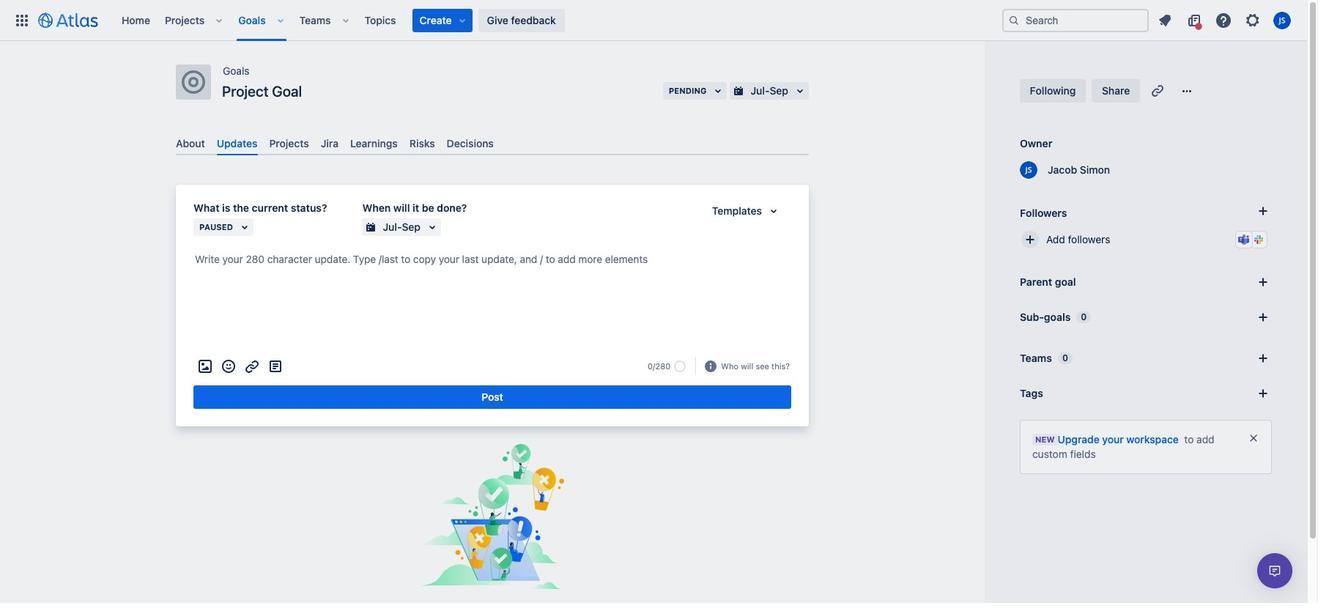 Task type: locate. For each thing, give the bounding box(es) containing it.
1 vertical spatial goals
[[223, 65, 250, 77]]

1 vertical spatial will
[[741, 361, 754, 371]]

1 vertical spatial 0
[[1063, 353, 1069, 364]]

jul-
[[383, 221, 402, 233]]

msteams logo showing  channels are connected to this goal image
[[1239, 234, 1251, 246]]

goals link
[[234, 8, 270, 32], [223, 62, 250, 80]]

jira
[[321, 137, 339, 150]]

goals up the project
[[223, 65, 250, 77]]

tags
[[1021, 387, 1044, 400]]

add follower image
[[1022, 231, 1040, 249]]

1 vertical spatial teams
[[1021, 352, 1053, 364]]

0 horizontal spatial 0
[[1063, 353, 1069, 364]]

about
[[176, 137, 205, 150]]

0 horizontal spatial teams
[[300, 14, 331, 26]]

following button
[[1021, 79, 1087, 103]]

topics
[[365, 14, 396, 26]]

Search field
[[1003, 8, 1150, 32]]

tab list containing about
[[170, 131, 815, 156]]

is
[[222, 202, 231, 214]]

will for when
[[394, 202, 410, 214]]

this?
[[772, 361, 790, 371]]

projects left jira
[[269, 137, 309, 150]]

sub-
[[1021, 311, 1045, 323]]

sep
[[402, 221, 421, 233]]

0 vertical spatial 0
[[1082, 312, 1087, 323]]

who will see this? button
[[720, 360, 792, 374]]

0
[[1082, 312, 1087, 323], [1063, 353, 1069, 364]]

1 horizontal spatial will
[[741, 361, 754, 371]]

workspace
[[1127, 433, 1179, 446]]

close banner image
[[1249, 433, 1260, 444]]

0 down 'goals'
[[1063, 353, 1069, 364]]

1 vertical spatial goals link
[[223, 62, 250, 80]]

1 vertical spatial projects
[[269, 137, 309, 150]]

0 vertical spatial projects
[[165, 14, 205, 26]]

jul-sep
[[383, 221, 421, 233]]

project
[[222, 83, 269, 100]]

to add custom fields
[[1033, 433, 1215, 460]]

teams up tags
[[1021, 352, 1053, 364]]

projects right home
[[165, 14, 205, 26]]

banner containing home
[[0, 0, 1308, 41]]

status?
[[291, 202, 327, 214]]

banner
[[0, 0, 1308, 41]]

0 vertical spatial teams
[[300, 14, 331, 26]]

it
[[413, 202, 419, 214]]

goals inside the top element
[[238, 14, 266, 26]]

share button
[[1092, 79, 1141, 103]]

0 horizontal spatial projects
[[165, 14, 205, 26]]

goal icon image
[[182, 70, 205, 94]]

add
[[1197, 433, 1215, 446]]

1 horizontal spatial projects
[[269, 137, 309, 150]]

teams
[[300, 14, 331, 26], [1021, 352, 1053, 364]]

learnings
[[350, 137, 398, 150]]

post
[[482, 391, 503, 403]]

projects
[[165, 14, 205, 26], [269, 137, 309, 150]]

to
[[1185, 433, 1195, 446]]

Main content area, start typing to enter text. text field
[[194, 251, 792, 274]]

followers
[[1021, 206, 1068, 219]]

0 horizontal spatial will
[[394, 202, 410, 214]]

tab list
[[170, 131, 815, 156]]

when will it be done?
[[363, 202, 467, 214]]

will left 'it'
[[394, 202, 410, 214]]

0 for sub-goals
[[1082, 312, 1087, 323]]

0 vertical spatial goals
[[238, 14, 266, 26]]

goals link up the project
[[223, 62, 250, 80]]

give feedback button
[[478, 8, 565, 32]]

new
[[1036, 435, 1055, 444]]

give
[[487, 14, 509, 26]]

open intercom messenger image
[[1267, 562, 1284, 580]]

0 vertical spatial will
[[394, 202, 410, 214]]

goals link up "goals project goal"
[[234, 8, 270, 32]]

projects inside the top element
[[165, 14, 205, 26]]

add
[[1047, 233, 1066, 246]]

sub-goals
[[1021, 311, 1071, 323]]

done?
[[437, 202, 467, 214]]

0 for teams
[[1063, 353, 1069, 364]]

will left see
[[741, 361, 754, 371]]

goals
[[238, 14, 266, 26], [223, 65, 250, 77]]

current
[[252, 202, 288, 214]]

0 right 'goals'
[[1082, 312, 1087, 323]]

new upgrade your workspace
[[1036, 433, 1179, 446]]

add files, videos, or images image
[[196, 358, 214, 376]]

goals inside "goals project goal"
[[223, 65, 250, 77]]

1 horizontal spatial 0
[[1082, 312, 1087, 323]]

teams link
[[295, 8, 335, 32]]

your
[[1103, 433, 1124, 446]]

goal
[[1056, 276, 1077, 288]]

will
[[394, 202, 410, 214], [741, 361, 754, 371]]

top element
[[9, 0, 1003, 41]]

what
[[194, 202, 220, 214]]

teams left topics
[[300, 14, 331, 26]]

goals for goals project goal
[[223, 65, 250, 77]]

will inside popup button
[[741, 361, 754, 371]]

goals project goal
[[222, 65, 302, 100]]

followers
[[1069, 233, 1111, 246]]

goals up "goals project goal"
[[238, 14, 266, 26]]



Task type: vqa. For each thing, say whether or not it's contained in the screenshot.
Settings ICON
no



Task type: describe. For each thing, give the bounding box(es) containing it.
goal
[[272, 83, 302, 100]]

following
[[1031, 84, 1076, 97]]

when
[[363, 202, 391, 214]]

templates button
[[704, 202, 792, 220]]

0/280
[[648, 362, 671, 371]]

post button
[[194, 386, 792, 409]]

goals for goals
[[238, 14, 266, 26]]

who
[[722, 361, 739, 371]]

insert link image
[[243, 358, 261, 376]]

see
[[756, 361, 770, 371]]

fields
[[1071, 448, 1097, 460]]

who will see this?
[[722, 361, 790, 371]]

add a follower image
[[1255, 202, 1273, 220]]

home link
[[117, 8, 155, 32]]

parent goal
[[1021, 276, 1077, 288]]

search image
[[1009, 14, 1021, 26]]

templates
[[712, 205, 762, 217]]

updates
[[217, 137, 258, 150]]

topics link
[[360, 8, 401, 32]]

projects link
[[161, 8, 209, 32]]

feedback
[[511, 14, 556, 26]]

the
[[233, 202, 249, 214]]

goals
[[1045, 311, 1071, 323]]

1 horizontal spatial teams
[[1021, 352, 1053, 364]]

will for who
[[741, 361, 754, 371]]

add followers
[[1047, 233, 1111, 246]]

parent
[[1021, 276, 1053, 288]]

owner
[[1021, 137, 1053, 150]]

be
[[422, 202, 434, 214]]

what is the current status?
[[194, 202, 327, 214]]

share
[[1103, 84, 1131, 97]]

give feedback
[[487, 14, 556, 26]]

insert emoji image
[[220, 358, 238, 376]]

help image
[[1216, 11, 1233, 29]]

0 vertical spatial goals link
[[234, 8, 270, 32]]

custom
[[1033, 448, 1068, 460]]

jul-sep button
[[363, 219, 441, 236]]

risks
[[410, 137, 435, 150]]

paused
[[199, 222, 233, 232]]

paused button
[[194, 219, 254, 236]]

decisions
[[447, 137, 494, 150]]

upgrade
[[1058, 433, 1100, 446]]

teams inside the top element
[[300, 14, 331, 26]]

home
[[122, 14, 150, 26]]

add followers button
[[1015, 224, 1279, 256]]

slack logo showing nan channels are connected to this goal image
[[1254, 234, 1265, 246]]



